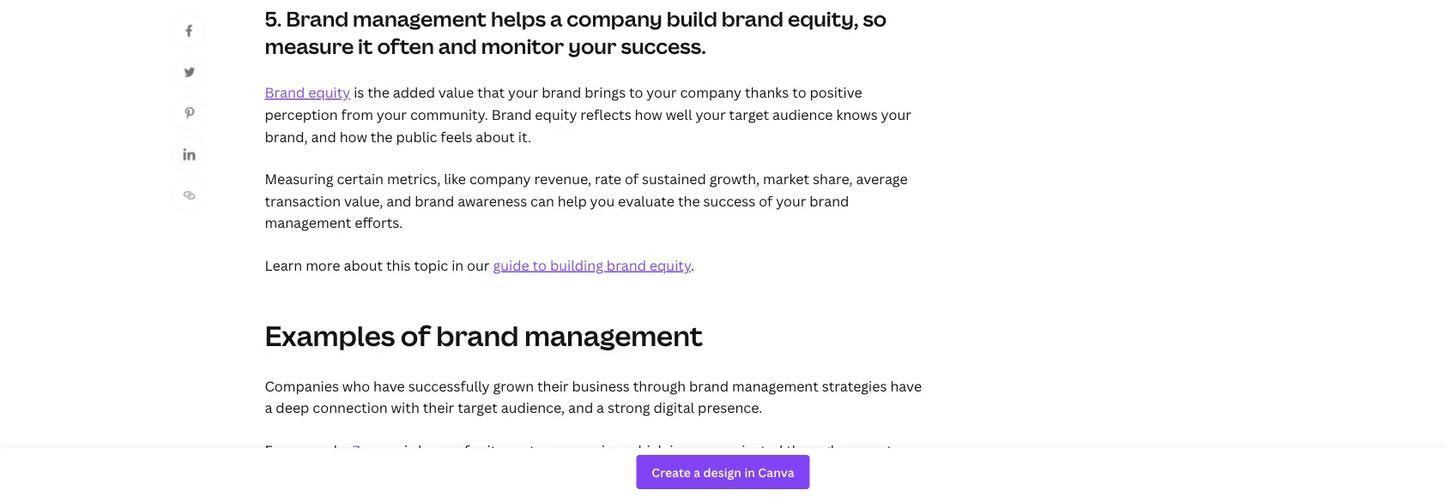 Task type: locate. For each thing, give the bounding box(es) containing it.
target inside companies who have successfully grown their business through brand management strategies have a deep connection with their target audience, and a strong digital presence.
[[458, 399, 498, 418]]

average
[[856, 170, 908, 188]]

management inside measuring certain metrics, like company revenue, rate of sustained growth, market share, average transaction value, and brand awareness can help you evaluate the success of your brand management efforts.
[[265, 214, 351, 232]]

known
[[418, 442, 461, 460]]

to
[[629, 83, 643, 102], [792, 83, 806, 102], [533, 256, 547, 275]]

2 horizontal spatial company
[[680, 83, 742, 102]]

about left this
[[344, 256, 383, 275]]

1 horizontal spatial about
[[476, 127, 515, 146]]

2 vertical spatial brand
[[492, 105, 532, 124]]

reflects
[[580, 105, 631, 124]]

2 horizontal spatial their
[[537, 377, 569, 396]]

1 horizontal spatial equity
[[535, 105, 577, 124]]

for
[[464, 442, 484, 460]]

their down responses
[[265, 486, 296, 497]]

success
[[703, 192, 756, 210]]

customer down communicated
[[701, 464, 764, 482]]

2 vertical spatial equity
[[650, 256, 691, 275]]

how down from
[[340, 127, 367, 146]]

1 horizontal spatial customer
[[701, 464, 764, 482]]

company
[[567, 4, 662, 32], [680, 83, 742, 102], [469, 170, 531, 188]]

management inside companies who have successfully grown their business through brand management strategies have a deep connection with their target audience, and a strong digital presence.
[[732, 377, 819, 396]]

is up from
[[354, 83, 364, 102]]

through inside is known for its customer service, which is communicated through prompt responses on social media, flexible return policies, and accessible customer support throughout their website.
[[786, 442, 839, 460]]

about left it.
[[476, 127, 515, 146]]

feels
[[441, 127, 472, 146]]

0 horizontal spatial of
[[401, 317, 431, 354]]

your right that
[[508, 83, 538, 102]]

equity down evaluate
[[650, 256, 691, 275]]

successfully
[[408, 377, 490, 396]]

learn more about this topic in our guide to building brand equity .
[[265, 256, 694, 275]]

and down business
[[568, 399, 593, 418]]

and down service,
[[600, 464, 626, 482]]

0 vertical spatial target
[[729, 105, 769, 124]]

equity inside is the added value that your brand brings to your company thanks to positive perception from your community. brand equity reflects how well your target audience knows your brand, and how the public feels about it.
[[535, 105, 577, 124]]

in
[[452, 256, 464, 275]]

company up brings
[[567, 4, 662, 32]]

1 horizontal spatial through
[[786, 442, 839, 460]]

1 horizontal spatial of
[[625, 170, 639, 188]]

1 horizontal spatial have
[[890, 377, 922, 396]]

1 horizontal spatial target
[[729, 105, 769, 124]]

connection
[[313, 399, 388, 418]]

2 vertical spatial their
[[265, 486, 296, 497]]

and down metrics,
[[386, 192, 411, 210]]

and inside measuring certain metrics, like company revenue, rate of sustained growth, market share, average transaction value, and brand awareness can help you evaluate the success of your brand management efforts.
[[386, 192, 411, 210]]

policies,
[[543, 464, 597, 482]]

2 horizontal spatial is
[[670, 442, 680, 460]]

brand left brings
[[542, 83, 581, 102]]

0 horizontal spatial through
[[633, 377, 686, 396]]

0 vertical spatial of
[[625, 170, 639, 188]]

company up the well
[[680, 83, 742, 102]]

1 horizontal spatial is
[[404, 442, 415, 460]]

have right strategies
[[890, 377, 922, 396]]

equity left reflects on the left top of page
[[535, 105, 577, 124]]

management up business
[[524, 317, 703, 354]]

0 vertical spatial brand
[[286, 4, 349, 32]]

1 vertical spatial about
[[344, 256, 383, 275]]

1 vertical spatial how
[[340, 127, 367, 146]]

knows
[[836, 105, 878, 124]]

1 horizontal spatial a
[[550, 4, 563, 32]]

the down sustained
[[678, 192, 700, 210]]

a left deep
[[265, 399, 272, 418]]

brand right build
[[722, 4, 784, 32]]

of right the rate
[[625, 170, 639, 188]]

brand
[[286, 4, 349, 32], [265, 83, 305, 102], [492, 105, 532, 124]]

success.
[[621, 32, 706, 60]]

1 vertical spatial equity
[[535, 105, 577, 124]]

0 vertical spatial company
[[567, 4, 662, 32]]

0 vertical spatial about
[[476, 127, 515, 146]]

0 horizontal spatial their
[[265, 486, 296, 497]]

management down transaction
[[265, 214, 351, 232]]

brand up perception
[[265, 83, 305, 102]]

2 vertical spatial company
[[469, 170, 531, 188]]

examples
[[265, 317, 395, 354]]

revenue,
[[534, 170, 591, 188]]

to for equity
[[533, 256, 547, 275]]

0 horizontal spatial company
[[469, 170, 531, 188]]

2 horizontal spatial equity
[[650, 256, 691, 275]]

measuring certain metrics, like company revenue, rate of sustained growth, market share, average transaction value, and brand awareness can help you evaluate the success of your brand management efforts.
[[265, 170, 908, 232]]

through up support
[[786, 442, 839, 460]]

0 horizontal spatial target
[[458, 399, 498, 418]]

and inside is known for its customer service, which is communicated through prompt responses on social media, flexible return policies, and accessible customer support throughout their website.
[[600, 464, 626, 482]]

your up brings
[[568, 32, 617, 60]]

business
[[572, 377, 630, 396]]

its
[[487, 442, 503, 460]]

your down "market"
[[776, 192, 806, 210]]

1 horizontal spatial to
[[629, 83, 643, 102]]

helps
[[491, 4, 546, 32]]

and down perception
[[311, 127, 336, 146]]

target down successfully
[[458, 399, 498, 418]]

0 vertical spatial customer
[[507, 442, 570, 460]]

have up with
[[373, 377, 405, 396]]

is up accessible
[[670, 442, 680, 460]]

learn
[[265, 256, 302, 275]]

equity
[[308, 83, 350, 102], [535, 105, 577, 124], [650, 256, 691, 275]]

to up audience
[[792, 83, 806, 102]]

customer up return
[[507, 442, 570, 460]]

target down thanks
[[729, 105, 769, 124]]

1 horizontal spatial company
[[567, 4, 662, 32]]

guide to building brand equity link
[[493, 256, 691, 275]]

and up value
[[438, 32, 477, 60]]

brand up presence.
[[689, 377, 729, 396]]

is for known
[[404, 442, 415, 460]]

the down from
[[371, 127, 393, 146]]

is
[[354, 83, 364, 102], [404, 442, 415, 460], [670, 442, 680, 460]]

0 horizontal spatial is
[[354, 83, 364, 102]]

brand inside is the added value that your brand brings to your company thanks to positive perception from your community. brand equity reflects how well your target audience knows your brand, and how the public feels about it.
[[542, 83, 581, 102]]

companies who have successfully grown their business through brand management strategies have a deep connection with their target audience, and a strong digital presence.
[[265, 377, 922, 418]]

guide
[[493, 256, 529, 275]]

1 vertical spatial customer
[[701, 464, 764, 482]]

building
[[550, 256, 603, 275]]

to right guide
[[533, 256, 547, 275]]

brand up it.
[[492, 105, 532, 124]]

for
[[265, 442, 287, 460]]

1 vertical spatial through
[[786, 442, 839, 460]]

of down "market"
[[759, 192, 773, 210]]

the up from
[[368, 83, 390, 102]]

measuring
[[265, 170, 333, 188]]

management
[[353, 4, 487, 32], [265, 214, 351, 232], [524, 317, 703, 354], [732, 377, 819, 396]]

their up 'audience,'
[[537, 377, 569, 396]]

0 vertical spatial through
[[633, 377, 686, 396]]

monitor
[[481, 32, 564, 60]]

have
[[373, 377, 405, 396], [890, 377, 922, 396]]

help
[[558, 192, 587, 210]]

their
[[537, 377, 569, 396], [423, 399, 454, 418], [265, 486, 296, 497]]

2 vertical spatial of
[[401, 317, 431, 354]]

certain
[[337, 170, 384, 188]]

2 vertical spatial the
[[678, 192, 700, 210]]

to for thanks
[[629, 83, 643, 102]]

brand right the 5.
[[286, 4, 349, 32]]

a down business
[[597, 399, 604, 418]]

metrics,
[[387, 170, 441, 188]]

efforts.
[[355, 214, 403, 232]]

a
[[550, 4, 563, 32], [265, 399, 272, 418], [597, 399, 604, 418]]

how left the well
[[635, 105, 662, 124]]

brand down "like"
[[415, 192, 454, 210]]

communicated
[[684, 442, 783, 460]]

0 horizontal spatial to
[[533, 256, 547, 275]]

brand inside is the added value that your brand brings to your company thanks to positive perception from your community. brand equity reflects how well your target audience knows your brand, and how the public feels about it.
[[492, 105, 532, 124]]

return
[[498, 464, 539, 482]]

how
[[635, 105, 662, 124], [340, 127, 367, 146]]

is up the media,
[[404, 442, 415, 460]]

1 vertical spatial of
[[759, 192, 773, 210]]

growth,
[[710, 170, 760, 188]]

0 horizontal spatial about
[[344, 256, 383, 275]]

strategies
[[822, 377, 887, 396]]

of up successfully
[[401, 317, 431, 354]]

your
[[568, 32, 617, 60], [508, 83, 538, 102], [647, 83, 677, 102], [377, 105, 407, 124], [696, 105, 726, 124], [881, 105, 911, 124], [776, 192, 806, 210]]

0 vertical spatial their
[[537, 377, 569, 396]]

and inside companies who have successfully grown their business through brand management strategies have a deep connection with their target audience, and a strong digital presence.
[[568, 399, 593, 418]]

the
[[368, 83, 390, 102], [371, 127, 393, 146], [678, 192, 700, 210]]

a right helps
[[550, 4, 563, 32]]

brings
[[585, 83, 626, 102]]

media,
[[398, 464, 443, 482]]

support
[[768, 464, 821, 482]]

brand
[[722, 4, 784, 32], [542, 83, 581, 102], [415, 192, 454, 210], [810, 192, 849, 210], [607, 256, 646, 275], [436, 317, 519, 354], [689, 377, 729, 396]]

2 horizontal spatial to
[[792, 83, 806, 102]]

0 vertical spatial how
[[635, 105, 662, 124]]

1 vertical spatial company
[[680, 83, 742, 102]]

0 horizontal spatial equity
[[308, 83, 350, 102]]

your inside 5. brand management helps a company build brand equity, so measure it often and monitor your success.
[[568, 32, 617, 60]]

2 horizontal spatial of
[[759, 192, 773, 210]]

through up digital
[[633, 377, 686, 396]]

company up "awareness"
[[469, 170, 531, 188]]

1 vertical spatial target
[[458, 399, 498, 418]]

and inside is the added value that your brand brings to your company thanks to positive perception from your community. brand equity reflects how well your target audience knows your brand, and how the public feels about it.
[[311, 127, 336, 146]]

management up added
[[353, 4, 487, 32]]

prompt
[[842, 442, 893, 460]]

management up presence.
[[732, 377, 819, 396]]

your right the well
[[696, 105, 726, 124]]

value,
[[344, 192, 383, 210]]

0 horizontal spatial have
[[373, 377, 405, 396]]

their down successfully
[[423, 399, 454, 418]]

equity up from
[[308, 83, 350, 102]]

1 vertical spatial their
[[423, 399, 454, 418]]

0 vertical spatial equity
[[308, 83, 350, 102]]

this
[[386, 256, 411, 275]]

and
[[438, 32, 477, 60], [311, 127, 336, 146], [386, 192, 411, 210], [568, 399, 593, 418], [600, 464, 626, 482]]

is inside is the added value that your brand brings to your company thanks to positive perception from your community. brand equity reflects how well your target audience knows your brand, and how the public feels about it.
[[354, 83, 364, 102]]

to right brings
[[629, 83, 643, 102]]

0 horizontal spatial a
[[265, 399, 272, 418]]



Task type: vqa. For each thing, say whether or not it's contained in the screenshot.
topmost their
yes



Task type: describe. For each thing, give the bounding box(es) containing it.
the inside measuring certain metrics, like company revenue, rate of sustained growth, market share, average transaction value, and brand awareness can help you evaluate the success of your brand management efforts.
[[678, 192, 700, 210]]

brand,
[[265, 127, 308, 146]]

your right knows
[[881, 105, 911, 124]]

like
[[444, 170, 466, 188]]

their inside is known for its customer service, which is communicated through prompt responses on social media, flexible return policies, and accessible customer support throughout their website.
[[265, 486, 296, 497]]

0 horizontal spatial customer
[[507, 442, 570, 460]]

management inside 5. brand management helps a company build brand equity, so measure it often and monitor your success.
[[353, 4, 487, 32]]

often
[[377, 32, 434, 60]]

digital
[[654, 399, 695, 418]]

with
[[391, 399, 420, 418]]

target inside is the added value that your brand brings to your company thanks to positive perception from your community. brand equity reflects how well your target audience knows your brand, and how the public feels about it.
[[729, 105, 769, 124]]

accessible
[[629, 464, 698, 482]]

awareness
[[458, 192, 527, 210]]

thanks
[[745, 83, 789, 102]]

it
[[358, 32, 373, 60]]

2 horizontal spatial a
[[597, 399, 604, 418]]

our
[[467, 256, 490, 275]]

companies
[[265, 377, 339, 396]]

market
[[763, 170, 810, 188]]

responses
[[265, 464, 333, 482]]

who
[[342, 377, 370, 396]]

equity,
[[788, 4, 859, 32]]

brand inside 5. brand management helps a company build brand equity, so measure it often and monitor your success.
[[722, 4, 784, 32]]

audience
[[773, 105, 833, 124]]

build
[[667, 4, 717, 32]]

it.
[[518, 127, 531, 146]]

transaction
[[265, 192, 341, 210]]

and inside 5. brand management helps a company build brand equity, so measure it often and monitor your success.
[[438, 32, 477, 60]]

so
[[863, 4, 887, 32]]

you
[[590, 192, 615, 210]]

a inside 5. brand management helps a company build brand equity, so measure it often and monitor your success.
[[550, 4, 563, 32]]

examples of brand management
[[265, 317, 703, 354]]

company inside 5. brand management helps a company build brand equity, so measure it often and monitor your success.
[[567, 4, 662, 32]]

on
[[336, 464, 353, 482]]

for example, zappos
[[265, 442, 401, 460]]

about inside is the added value that your brand brings to your company thanks to positive perception from your community. brand equity reflects how well your target audience knows your brand, and how the public feels about it.
[[476, 127, 515, 146]]

5.
[[265, 4, 282, 32]]

your up the well
[[647, 83, 677, 102]]

audience,
[[501, 399, 565, 418]]

5. brand management helps a company build brand equity, so measure it often and monitor your success.
[[265, 4, 887, 60]]

1 vertical spatial the
[[371, 127, 393, 146]]

community.
[[410, 105, 488, 124]]

company inside measuring certain metrics, like company revenue, rate of sustained growth, market share, average transaction value, and brand awareness can help you evaluate the success of your brand management efforts.
[[469, 170, 531, 188]]

measure
[[265, 32, 354, 60]]

throughout
[[824, 464, 899, 482]]

2 have from the left
[[890, 377, 922, 396]]

brand inside companies who have successfully grown their business through brand management strategies have a deep connection with their target audience, and a strong digital presence.
[[689, 377, 729, 396]]

1 vertical spatial brand
[[265, 83, 305, 102]]

presence.
[[698, 399, 762, 418]]

social
[[356, 464, 395, 482]]

value
[[438, 83, 474, 102]]

positive
[[810, 83, 862, 102]]

1 have from the left
[[373, 377, 405, 396]]

well
[[666, 105, 692, 124]]

.
[[691, 256, 694, 275]]

brand inside 5. brand management helps a company build brand equity, so measure it often and monitor your success.
[[286, 4, 349, 32]]

grown
[[493, 377, 534, 396]]

service,
[[573, 442, 624, 460]]

added
[[393, 83, 435, 102]]

strong
[[608, 399, 650, 418]]

from
[[341, 105, 373, 124]]

is for the
[[354, 83, 364, 102]]

that
[[477, 83, 505, 102]]

1 horizontal spatial their
[[423, 399, 454, 418]]

public
[[396, 127, 437, 146]]

is the added value that your brand brings to your company thanks to positive perception from your community. brand equity reflects how well your target audience knows your brand, and how the public feels about it.
[[265, 83, 911, 146]]

brand up successfully
[[436, 317, 519, 354]]

evaluate
[[618, 192, 675, 210]]

1 horizontal spatial how
[[635, 105, 662, 124]]

deep
[[276, 399, 309, 418]]

more
[[306, 256, 340, 275]]

rate
[[595, 170, 621, 188]]

your inside measuring certain metrics, like company revenue, rate of sustained growth, market share, average transaction value, and brand awareness can help you evaluate the success of your brand management efforts.
[[776, 192, 806, 210]]

example,
[[290, 442, 349, 460]]

0 horizontal spatial how
[[340, 127, 367, 146]]

perception
[[265, 105, 338, 124]]

which
[[627, 442, 666, 460]]

through inside companies who have successfully grown their business through brand management strategies have a deep connection with their target audience, and a strong digital presence.
[[633, 377, 686, 396]]

brand right building at left bottom
[[607, 256, 646, 275]]

zappos link
[[352, 442, 401, 460]]

flexible
[[446, 464, 494, 482]]

0 vertical spatial the
[[368, 83, 390, 102]]

your down added
[[377, 105, 407, 124]]

is known for its customer service, which is communicated through prompt responses on social media, flexible return policies, and accessible customer support throughout their website.
[[265, 442, 899, 497]]

company inside is the added value that your brand brings to your company thanks to positive perception from your community. brand equity reflects how well your target audience knows your brand, and how the public feels about it.
[[680, 83, 742, 102]]

zappos
[[352, 442, 401, 460]]

topic
[[414, 256, 448, 275]]

brand down share,
[[810, 192, 849, 210]]

sustained
[[642, 170, 706, 188]]

website.
[[300, 486, 354, 497]]

can
[[530, 192, 554, 210]]

share,
[[813, 170, 853, 188]]

brand equity
[[265, 83, 350, 102]]

brand equity link
[[265, 83, 350, 102]]



